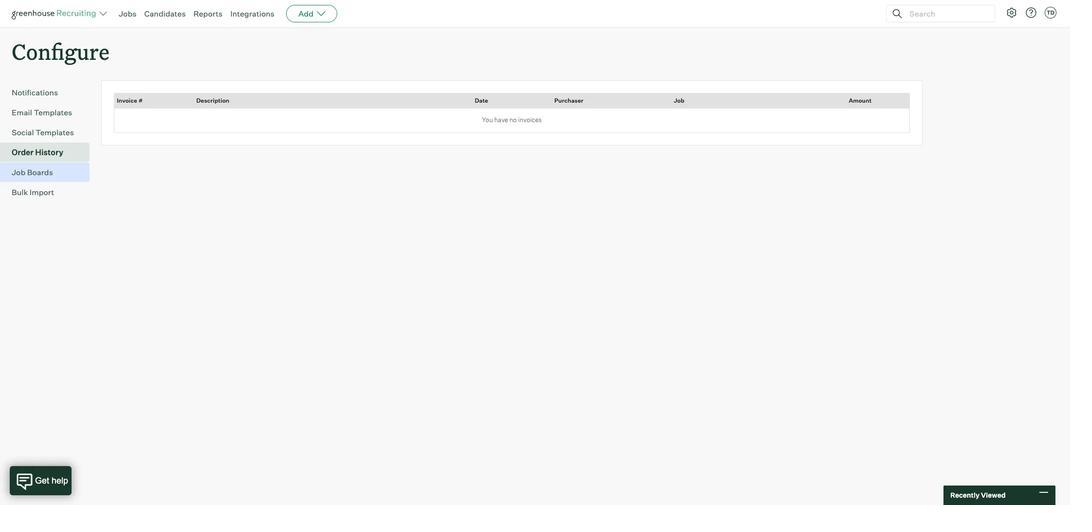 Task type: locate. For each thing, give the bounding box(es) containing it.
add button
[[286, 5, 338, 22]]

1 vertical spatial job
[[12, 168, 25, 177]]

recently viewed
[[951, 491, 1006, 500]]

0 horizontal spatial job
[[12, 168, 25, 177]]

1 vertical spatial templates
[[36, 128, 74, 137]]

0 vertical spatial templates
[[34, 108, 72, 117]]

reports
[[194, 9, 223, 19]]

recently
[[951, 491, 980, 500]]

jobs link
[[119, 9, 137, 19]]

1 horizontal spatial job
[[674, 97, 685, 104]]

Search text field
[[908, 7, 986, 21]]

job
[[674, 97, 685, 104], [12, 168, 25, 177]]

social
[[12, 128, 34, 137]]

templates up social templates link
[[34, 108, 72, 117]]

import
[[30, 188, 54, 197]]

order
[[12, 148, 34, 157]]

invoice
[[117, 97, 137, 104]]

templates
[[34, 108, 72, 117], [36, 128, 74, 137]]

integrations
[[230, 9, 275, 19]]

order history link
[[12, 147, 86, 158]]

history
[[35, 148, 63, 157]]

templates up history
[[36, 128, 74, 137]]

description
[[196, 97, 229, 104]]

bulk import link
[[12, 187, 86, 198]]

bulk
[[12, 188, 28, 197]]

candidates link
[[144, 9, 186, 19]]

social templates link
[[12, 127, 86, 138]]

0 vertical spatial job
[[674, 97, 685, 104]]

job boards link
[[12, 167, 86, 178]]

jobs
[[119, 9, 137, 19]]

viewed
[[982, 491, 1006, 500]]

amount
[[849, 97, 872, 104]]

order history
[[12, 148, 63, 157]]

td button
[[1045, 7, 1057, 19]]

notifications
[[12, 88, 58, 97]]



Task type: vqa. For each thing, say whether or not it's contained in the screenshot.
the XYChart image
no



Task type: describe. For each thing, give the bounding box(es) containing it.
bulk import
[[12, 188, 54, 197]]

social templates
[[12, 128, 74, 137]]

purchaser
[[555, 97, 584, 104]]

you have no invoices
[[482, 116, 542, 124]]

email
[[12, 108, 32, 117]]

reports link
[[194, 9, 223, 19]]

date
[[475, 97, 489, 104]]

td
[[1047, 9, 1055, 16]]

templates for social templates
[[36, 128, 74, 137]]

greenhouse recruiting image
[[12, 8, 99, 19]]

#
[[138, 97, 143, 104]]

integrations link
[[230, 9, 275, 19]]

td button
[[1043, 5, 1059, 20]]

notifications link
[[12, 87, 86, 98]]

job boards
[[12, 168, 53, 177]]

templates for email templates
[[34, 108, 72, 117]]

job for job
[[674, 97, 685, 104]]

add
[[299, 9, 314, 19]]

configure
[[12, 37, 110, 66]]

configure image
[[1006, 7, 1018, 19]]

have
[[495, 116, 508, 124]]

invoice #
[[117, 97, 143, 104]]

you
[[482, 116, 493, 124]]

invoices
[[518, 116, 542, 124]]

candidates
[[144, 9, 186, 19]]

no
[[510, 116, 517, 124]]

email templates link
[[12, 107, 86, 118]]

email templates
[[12, 108, 72, 117]]

job for job boards
[[12, 168, 25, 177]]

boards
[[27, 168, 53, 177]]



